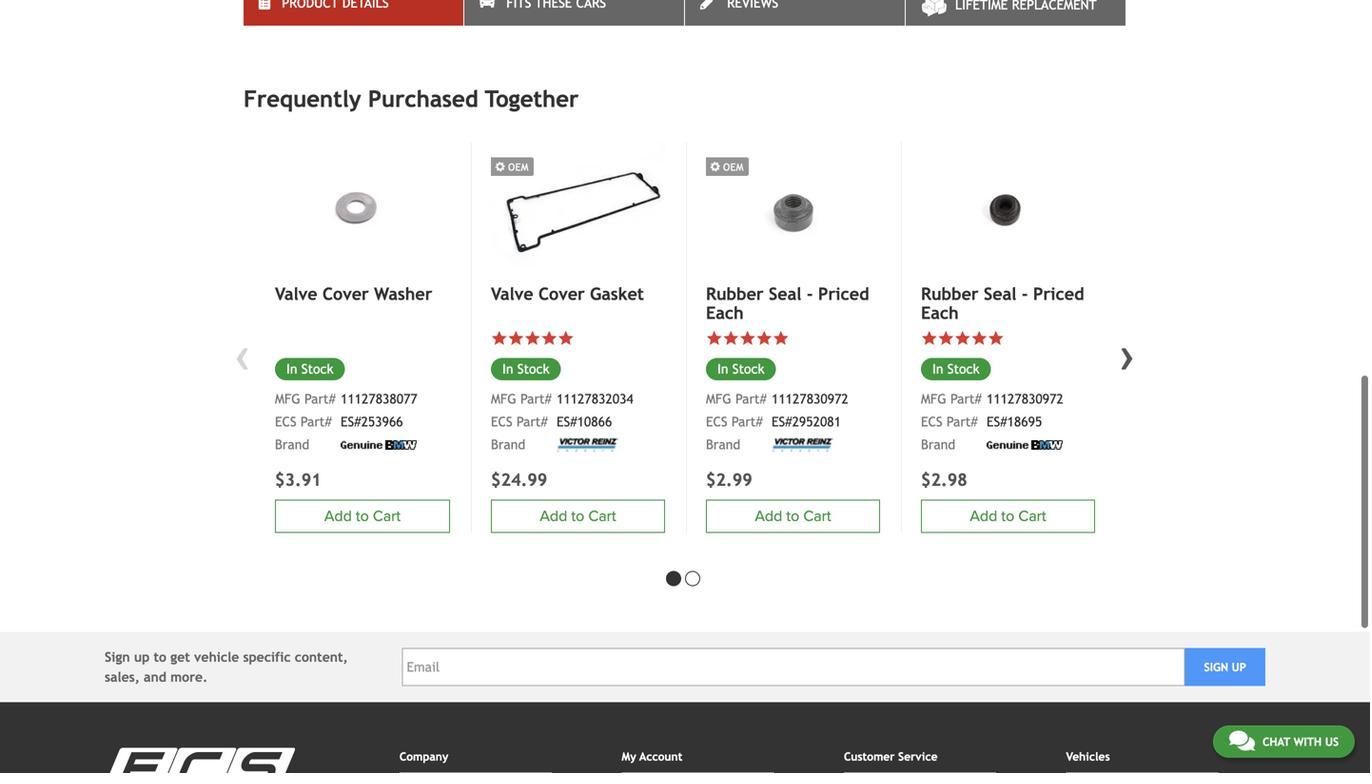 Task type: describe. For each thing, give the bounding box(es) containing it.
specific
[[243, 650, 291, 665]]

frequently
[[244, 86, 361, 112]]

ecs for $24.99
[[491, 415, 513, 430]]

us
[[1326, 736, 1339, 749]]

mfg part# 11127832034 ecs part# es#10866 brand
[[491, 392, 634, 453]]

in stock for $2.98
[[933, 362, 980, 377]]

4 star image from the left
[[740, 330, 756, 347]]

gasket
[[590, 284, 644, 304]]

$2.99
[[706, 470, 753, 490]]

in for $2.99
[[718, 362, 729, 377]]

content,
[[295, 650, 348, 665]]

es#10866
[[557, 415, 612, 430]]

rubber seal - priced each for $2.98
[[921, 284, 1085, 323]]

1 cart from the left
[[373, 508, 401, 526]]

brand for $24.99
[[491, 437, 526, 453]]

mfg part# 11127830972 ecs part# es#2952081 brand
[[706, 392, 849, 453]]

part# left es#10866
[[517, 415, 548, 430]]

1 rubber seal - priced each image from the left
[[706, 142, 880, 273]]

cart for $2.99
[[804, 508, 832, 526]]

mfg for $2.99
[[706, 392, 732, 407]]

each for $2.99
[[706, 303, 744, 323]]

- for $2.98
[[1022, 284, 1028, 304]]

11127830972 for $2.99
[[772, 392, 849, 407]]

sign up button
[[1185, 649, 1266, 687]]

comments image
[[1230, 730, 1255, 753]]

ecs inside mfg part# 11127838077 ecs part# es#253966 brand
[[275, 415, 297, 430]]

mfg for $24.99
[[491, 392, 517, 407]]

add for $24.99
[[540, 508, 568, 526]]

rubber seal - priced each for $2.99
[[706, 284, 870, 323]]

part# left 11127838077
[[305, 392, 336, 407]]

$24.99
[[491, 470, 548, 490]]

victor reinz image for $2.99
[[772, 438, 834, 452]]

vehicles
[[1066, 751, 1110, 764]]

6 star image from the left
[[938, 330, 955, 347]]

add for $2.98
[[970, 508, 998, 526]]

add to cart button for $2.98
[[921, 500, 1096, 534]]

up for sign up
[[1232, 661, 1247, 674]]

1 add to cart button from the left
[[275, 500, 450, 534]]

add to cart for $24.99
[[540, 508, 616, 526]]

valve cover washer image
[[275, 142, 450, 274]]

2 star image from the left
[[524, 330, 541, 347]]

brand for $2.98
[[921, 437, 956, 453]]

8 star image from the left
[[971, 330, 988, 347]]

my
[[622, 751, 637, 764]]

frequently purchased together
[[244, 86, 579, 112]]

cart for $2.98
[[1019, 508, 1047, 526]]

1 in stock from the left
[[286, 362, 334, 377]]

1 stock from the left
[[301, 362, 334, 377]]

priced for $2.99
[[818, 284, 870, 304]]

es#2952081
[[772, 415, 841, 430]]

and
[[144, 670, 166, 685]]

rubber for $2.98
[[921, 284, 979, 304]]

- for $2.99
[[807, 284, 813, 304]]

cover for gasket
[[539, 284, 585, 304]]

with
[[1294, 736, 1322, 749]]

priced for $2.98
[[1034, 284, 1085, 304]]

add to cart button for $2.99
[[706, 500, 880, 534]]

mfg part# 11127830972 ecs part# es#18695 brand
[[921, 392, 1064, 453]]

customer
[[844, 751, 895, 764]]

5 star image from the left
[[773, 330, 790, 347]]

7 star image from the left
[[955, 330, 971, 347]]

ecs tuning image
[[105, 749, 295, 774]]

part# left the es#253966
[[301, 415, 332, 430]]

each for $2.98
[[921, 303, 959, 323]]

add to cart for $2.99
[[755, 508, 832, 526]]

1 star image from the left
[[508, 330, 524, 347]]

sign up to get vehicle specific content, sales, and more.
[[105, 650, 348, 685]]

chat with us link
[[1213, 726, 1355, 759]]

11127838077
[[341, 392, 418, 407]]

3 star image from the left
[[723, 330, 740, 347]]

›
[[1120, 330, 1135, 381]]

part# left es#2952081
[[732, 415, 763, 430]]

add to cart for $2.98
[[970, 508, 1047, 526]]

valve cover gasket
[[491, 284, 644, 304]]



Task type: locate. For each thing, give the bounding box(es) containing it.
1 horizontal spatial cover
[[539, 284, 585, 304]]

sign for sign up to get vehicle specific content, sales, and more.
[[105, 650, 130, 665]]

ecs up $2.99
[[706, 415, 728, 430]]

genuine bmw image down the es#253966
[[341, 441, 417, 450]]

in stock up mfg part# 11127830972 ecs part# es#18695 brand
[[933, 362, 980, 377]]

2 stock from the left
[[518, 362, 550, 377]]

mfg inside mfg part# 11127838077 ecs part# es#253966 brand
[[275, 392, 301, 407]]

0 horizontal spatial rubber seal - priced each
[[706, 284, 870, 323]]

Email email field
[[402, 649, 1185, 687]]

4 in stock from the left
[[933, 362, 980, 377]]

3 stock from the left
[[733, 362, 765, 377]]

genuine bmw image
[[341, 441, 417, 450], [987, 441, 1063, 450]]

rubber seal - priced each link
[[706, 284, 880, 323], [921, 284, 1096, 323]]

cover for washer
[[323, 284, 369, 304]]

part# left 11127832034
[[521, 392, 552, 407]]

1 horizontal spatial -
[[1022, 284, 1028, 304]]

ecs for $2.98
[[921, 415, 943, 430]]

victor reinz image
[[557, 438, 619, 452], [772, 438, 834, 452]]

to for $2.99
[[787, 508, 800, 526]]

part# up $2.99
[[736, 392, 767, 407]]

ecs inside mfg part# 11127830972 ecs part# es#2952081 brand
[[706, 415, 728, 430]]

victor reinz image down es#2952081
[[772, 438, 834, 452]]

ecs for $2.99
[[706, 415, 728, 430]]

cover
[[323, 284, 369, 304], [539, 284, 585, 304]]

5 star image from the left
[[756, 330, 773, 347]]

sign inside sign up button
[[1204, 661, 1229, 674]]

0 horizontal spatial rubber
[[706, 284, 764, 304]]

1 rubber from the left
[[706, 284, 764, 304]]

4 ecs from the left
[[921, 415, 943, 430]]

each
[[706, 303, 744, 323], [921, 303, 959, 323]]

washer
[[374, 284, 433, 304]]

0 horizontal spatial rubber seal - priced each link
[[706, 284, 880, 323]]

add down mfg part# 11127830972 ecs part# es#18695 brand
[[970, 508, 998, 526]]

2 rubber seal - priced each from the left
[[921, 284, 1085, 323]]

up
[[134, 650, 150, 665], [1232, 661, 1247, 674]]

valve cover washer
[[275, 284, 433, 304]]

3 ecs from the left
[[706, 415, 728, 430]]

purchased
[[368, 86, 478, 112]]

3 in from the left
[[718, 362, 729, 377]]

star image
[[491, 330, 508, 347], [541, 330, 558, 347], [723, 330, 740, 347], [740, 330, 756, 347], [756, 330, 773, 347], [938, 330, 955, 347], [988, 330, 1005, 347]]

victor reinz image for $24.99
[[557, 438, 619, 452]]

victor reinz image down es#10866
[[557, 438, 619, 452]]

in up mfg part# 11127838077 ecs part# es#253966 brand on the bottom
[[286, 362, 297, 377]]

0 horizontal spatial up
[[134, 650, 150, 665]]

more.
[[170, 670, 208, 685]]

up for sign up to get vehicle specific content, sales, and more.
[[134, 650, 150, 665]]

brand inside mfg part# 11127832034 ecs part# es#10866 brand
[[491, 437, 526, 453]]

brand up $2.99
[[706, 437, 741, 453]]

sales,
[[105, 670, 140, 685]]

chat with us
[[1263, 736, 1339, 749]]

rubber seal - priced each link for $2.99
[[706, 284, 880, 323]]

cover left washer in the top of the page
[[323, 284, 369, 304]]

2 mfg from the left
[[491, 392, 517, 407]]

sign
[[105, 650, 130, 665], [1204, 661, 1229, 674]]

to
[[356, 508, 369, 526], [571, 508, 585, 526], [787, 508, 800, 526], [1002, 508, 1015, 526], [154, 650, 167, 665]]

add down $24.99
[[540, 508, 568, 526]]

0 horizontal spatial each
[[706, 303, 744, 323]]

11127830972
[[772, 392, 849, 407], [987, 392, 1064, 407]]

3 mfg from the left
[[706, 392, 732, 407]]

cart
[[373, 508, 401, 526], [589, 508, 616, 526], [804, 508, 832, 526], [1019, 508, 1047, 526]]

3 cart from the left
[[804, 508, 832, 526]]

in stock for $24.99
[[503, 362, 550, 377]]

1 star image from the left
[[491, 330, 508, 347]]

1 mfg from the left
[[275, 392, 301, 407]]

2 valve from the left
[[491, 284, 534, 304]]

customer service
[[844, 751, 938, 764]]

part# left es#18695
[[947, 415, 978, 430]]

ecs inside mfg part# 11127832034 ecs part# es#10866 brand
[[491, 415, 513, 430]]

2 rubber seal - priced each link from the left
[[921, 284, 1096, 323]]

stock for $2.99
[[733, 362, 765, 377]]

add to cart button down $2.99
[[706, 500, 880, 534]]

11127830972 inside mfg part# 11127830972 ecs part# es#2952081 brand
[[772, 392, 849, 407]]

2 rubber from the left
[[921, 284, 979, 304]]

stock for $2.98
[[948, 362, 980, 377]]

0 horizontal spatial priced
[[818, 284, 870, 304]]

mfg up $2.98
[[921, 392, 947, 407]]

genuine bmw image down es#18695
[[987, 441, 1063, 450]]

brand up $2.98
[[921, 437, 956, 453]]

account
[[640, 751, 683, 764]]

rubber for $2.99
[[706, 284, 764, 304]]

in up mfg part# 11127830972 ecs part# es#18695 brand
[[933, 362, 944, 377]]

2 each from the left
[[921, 303, 959, 323]]

1 horizontal spatial valve
[[491, 284, 534, 304]]

2 add to cart button from the left
[[491, 500, 665, 534]]

in stock for $2.99
[[718, 362, 765, 377]]

cover left the gasket
[[539, 284, 585, 304]]

brand for $2.99
[[706, 437, 741, 453]]

add to cart button
[[275, 500, 450, 534], [491, 500, 665, 534], [706, 500, 880, 534], [921, 500, 1096, 534]]

2 add to cart from the left
[[540, 508, 616, 526]]

3 add to cart from the left
[[755, 508, 832, 526]]

1 horizontal spatial rubber seal - priced each link
[[921, 284, 1096, 323]]

mfg inside mfg part# 11127830972 ecs part# es#2952081 brand
[[706, 392, 732, 407]]

brand up $3.91
[[275, 437, 309, 453]]

ecs
[[275, 415, 297, 430], [491, 415, 513, 430], [706, 415, 728, 430], [921, 415, 943, 430]]

add to cart button down $24.99
[[491, 500, 665, 534]]

1 horizontal spatial victor reinz image
[[772, 438, 834, 452]]

in for $24.99
[[503, 362, 514, 377]]

1 brand from the left
[[275, 437, 309, 453]]

up inside button
[[1232, 661, 1247, 674]]

2 priced from the left
[[1034, 284, 1085, 304]]

11127830972 for $2.98
[[987, 392, 1064, 407]]

star image
[[508, 330, 524, 347], [524, 330, 541, 347], [558, 330, 574, 347], [706, 330, 723, 347], [773, 330, 790, 347], [921, 330, 938, 347], [955, 330, 971, 347], [971, 330, 988, 347]]

6 star image from the left
[[921, 330, 938, 347]]

part#
[[305, 392, 336, 407], [521, 392, 552, 407], [736, 392, 767, 407], [951, 392, 982, 407], [301, 415, 332, 430], [517, 415, 548, 430], [732, 415, 763, 430], [947, 415, 978, 430]]

brand up $24.99
[[491, 437, 526, 453]]

0 horizontal spatial genuine bmw image
[[341, 441, 417, 450]]

seal for $2.99
[[769, 284, 802, 304]]

$2.98
[[921, 470, 968, 490]]

0 horizontal spatial rubber seal - priced each image
[[706, 142, 880, 273]]

0 horizontal spatial 11127830972
[[772, 392, 849, 407]]

4 in from the left
[[933, 362, 944, 377]]

2 rubber seal - priced each image from the left
[[921, 142, 1096, 273]]

2 add from the left
[[540, 508, 568, 526]]

0 horizontal spatial victor reinz image
[[557, 438, 619, 452]]

2 seal from the left
[[984, 284, 1017, 304]]

0 horizontal spatial valve
[[275, 284, 318, 304]]

valve
[[275, 284, 318, 304], [491, 284, 534, 304]]

mfg up $2.99
[[706, 392, 732, 407]]

vehicle
[[194, 650, 239, 665]]

valve cover gasket link
[[491, 284, 665, 304]]

3 add to cart button from the left
[[706, 500, 880, 534]]

1 horizontal spatial each
[[921, 303, 959, 323]]

1 11127830972 from the left
[[772, 392, 849, 407]]

4 add from the left
[[970, 508, 998, 526]]

4 cart from the left
[[1019, 508, 1047, 526]]

1 rubber seal - priced each from the left
[[706, 284, 870, 323]]

stock
[[301, 362, 334, 377], [518, 362, 550, 377], [733, 362, 765, 377], [948, 362, 980, 377]]

rubber seal - priced each
[[706, 284, 870, 323], [921, 284, 1085, 323]]

es#18695
[[987, 415, 1042, 430]]

2 - from the left
[[1022, 284, 1028, 304]]

sign up
[[1204, 661, 1247, 674]]

add to cart button for $24.99
[[491, 500, 665, 534]]

4 add to cart button from the left
[[921, 500, 1096, 534]]

brand
[[275, 437, 309, 453], [491, 437, 526, 453], [706, 437, 741, 453], [921, 437, 956, 453]]

1 in from the left
[[286, 362, 297, 377]]

rubber seal - priced each image
[[706, 142, 880, 273], [921, 142, 1096, 273]]

to for $24.99
[[571, 508, 585, 526]]

1 valve from the left
[[275, 284, 318, 304]]

in up mfg part# 11127832034 ecs part# es#10866 brand on the left bottom of page
[[503, 362, 514, 377]]

sign for sign up
[[1204, 661, 1229, 674]]

11127830972 inside mfg part# 11127830972 ecs part# es#18695 brand
[[987, 392, 1064, 407]]

1 rubber seal - priced each link from the left
[[706, 284, 880, 323]]

1 horizontal spatial rubber seal - priced each image
[[921, 142, 1096, 273]]

2 in stock from the left
[[503, 362, 550, 377]]

2 genuine bmw image from the left
[[987, 441, 1063, 450]]

2 11127830972 from the left
[[987, 392, 1064, 407]]

4 star image from the left
[[706, 330, 723, 347]]

to for $2.98
[[1002, 508, 1015, 526]]

2 brand from the left
[[491, 437, 526, 453]]

brand inside mfg part# 11127830972 ecs part# es#2952081 brand
[[706, 437, 741, 453]]

2 cart from the left
[[589, 508, 616, 526]]

2 ecs from the left
[[491, 415, 513, 430]]

mfg inside mfg part# 11127830972 ecs part# es#18695 brand
[[921, 392, 947, 407]]

ecs up $2.98
[[921, 415, 943, 430]]

mfg up $3.91
[[275, 392, 301, 407]]

mfg
[[275, 392, 301, 407], [491, 392, 517, 407], [706, 392, 732, 407], [921, 392, 947, 407]]

1 horizontal spatial up
[[1232, 661, 1247, 674]]

part# up $2.98
[[951, 392, 982, 407]]

in stock
[[286, 362, 334, 377], [503, 362, 550, 377], [718, 362, 765, 377], [933, 362, 980, 377]]

in up mfg part# 11127830972 ecs part# es#2952081 brand
[[718, 362, 729, 377]]

mfg for $2.98
[[921, 392, 947, 407]]

4 add to cart from the left
[[970, 508, 1047, 526]]

1 victor reinz image from the left
[[557, 438, 619, 452]]

1 horizontal spatial genuine bmw image
[[987, 441, 1063, 450]]

1 ecs from the left
[[275, 415, 297, 430]]

add down mfg part# 11127830972 ecs part# es#2952081 brand
[[755, 508, 783, 526]]

in stock up mfg part# 11127838077 ecs part# es#253966 brand on the bottom
[[286, 362, 334, 377]]

rubber
[[706, 284, 764, 304], [921, 284, 979, 304]]

-
[[807, 284, 813, 304], [1022, 284, 1028, 304]]

stock for $24.99
[[518, 362, 550, 377]]

company
[[400, 751, 449, 764]]

valve cover gasket image
[[491, 142, 665, 273]]

0 horizontal spatial seal
[[769, 284, 802, 304]]

stock up mfg part# 11127830972 ecs part# es#2952081 brand
[[733, 362, 765, 377]]

1 each from the left
[[706, 303, 744, 323]]

1 priced from the left
[[818, 284, 870, 304]]

1 add to cart from the left
[[324, 508, 401, 526]]

in
[[286, 362, 297, 377], [503, 362, 514, 377], [718, 362, 729, 377], [933, 362, 944, 377]]

$3.91
[[275, 470, 322, 490]]

up up and
[[134, 650, 150, 665]]

ecs inside mfg part# 11127830972 ecs part# es#18695 brand
[[921, 415, 943, 430]]

mfg part# 11127838077 ecs part# es#253966 brand
[[275, 392, 418, 453]]

1 genuine bmw image from the left
[[341, 441, 417, 450]]

cart for $24.99
[[589, 508, 616, 526]]

3 star image from the left
[[558, 330, 574, 347]]

1 horizontal spatial 11127830972
[[987, 392, 1064, 407]]

2 cover from the left
[[539, 284, 585, 304]]

genuine bmw image for es#253966
[[341, 441, 417, 450]]

2 victor reinz image from the left
[[772, 438, 834, 452]]

3 add from the left
[[755, 508, 783, 526]]

1 add from the left
[[324, 508, 352, 526]]

1 horizontal spatial priced
[[1034, 284, 1085, 304]]

2 in from the left
[[503, 362, 514, 377]]

3 in stock from the left
[[718, 362, 765, 377]]

add for $2.99
[[755, 508, 783, 526]]

seal
[[769, 284, 802, 304], [984, 284, 1017, 304]]

in for $2.98
[[933, 362, 944, 377]]

1 horizontal spatial sign
[[1204, 661, 1229, 674]]

1 horizontal spatial seal
[[984, 284, 1017, 304]]

› link
[[1114, 330, 1142, 381]]

in stock up mfg part# 11127830972 ecs part# es#2952081 brand
[[718, 362, 765, 377]]

mfg inside mfg part# 11127832034 ecs part# es#10866 brand
[[491, 392, 517, 407]]

up up 'comments' icon
[[1232, 661, 1247, 674]]

valve for valve cover gasket
[[491, 284, 534, 304]]

in stock up mfg part# 11127832034 ecs part# es#10866 brand on the left bottom of page
[[503, 362, 550, 377]]

0 horizontal spatial cover
[[323, 284, 369, 304]]

7 star image from the left
[[988, 330, 1005, 347]]

1 horizontal spatial rubber seal - priced each
[[921, 284, 1085, 323]]

valve cover washer link
[[275, 284, 450, 304]]

service
[[899, 751, 938, 764]]

add
[[324, 508, 352, 526], [540, 508, 568, 526], [755, 508, 783, 526], [970, 508, 998, 526]]

add to cart button down $3.91
[[275, 500, 450, 534]]

2 star image from the left
[[541, 330, 558, 347]]

4 stock from the left
[[948, 362, 980, 377]]

up inside sign up to get vehicle specific content, sales, and more.
[[134, 650, 150, 665]]

1 - from the left
[[807, 284, 813, 304]]

0 horizontal spatial sign
[[105, 650, 130, 665]]

1 horizontal spatial rubber
[[921, 284, 979, 304]]

es#253966
[[341, 415, 403, 430]]

chat
[[1263, 736, 1291, 749]]

stock up mfg part# 11127830972 ecs part# es#18695 brand
[[948, 362, 980, 377]]

to inside sign up to get vehicle specific content, sales, and more.
[[154, 650, 167, 665]]

0 horizontal spatial -
[[807, 284, 813, 304]]

sign inside sign up to get vehicle specific content, sales, and more.
[[105, 650, 130, 665]]

4 mfg from the left
[[921, 392, 947, 407]]

add to cart button down $2.98
[[921, 500, 1096, 534]]

1 seal from the left
[[769, 284, 802, 304]]

add down mfg part# 11127838077 ecs part# es#253966 brand on the bottom
[[324, 508, 352, 526]]

11127830972 up es#18695
[[987, 392, 1064, 407]]

1 cover from the left
[[323, 284, 369, 304]]

get
[[171, 650, 190, 665]]

stock up mfg part# 11127832034 ecs part# es#10866 brand on the left bottom of page
[[518, 362, 550, 377]]

mfg up $24.99
[[491, 392, 517, 407]]

my account
[[622, 751, 683, 764]]

ecs up $24.99
[[491, 415, 513, 430]]

seal for $2.98
[[984, 284, 1017, 304]]

valve for valve cover washer
[[275, 284, 318, 304]]

stock up mfg part# 11127838077 ecs part# es#253966 brand on the bottom
[[301, 362, 334, 377]]

brand inside mfg part# 11127830972 ecs part# es#18695 brand
[[921, 437, 956, 453]]

together
[[485, 86, 579, 112]]

add to cart
[[324, 508, 401, 526], [540, 508, 616, 526], [755, 508, 832, 526], [970, 508, 1047, 526]]

genuine bmw image for es#18695
[[987, 441, 1063, 450]]

3 brand from the left
[[706, 437, 741, 453]]

11127832034
[[557, 392, 634, 407]]

rubber seal - priced each link for $2.98
[[921, 284, 1096, 323]]

brand inside mfg part# 11127838077 ecs part# es#253966 brand
[[275, 437, 309, 453]]

4 brand from the left
[[921, 437, 956, 453]]

priced
[[818, 284, 870, 304], [1034, 284, 1085, 304]]

11127830972 up es#2952081
[[772, 392, 849, 407]]

ecs up $3.91
[[275, 415, 297, 430]]



Task type: vqa. For each thing, say whether or not it's contained in the screenshot.
second Each from the right
yes



